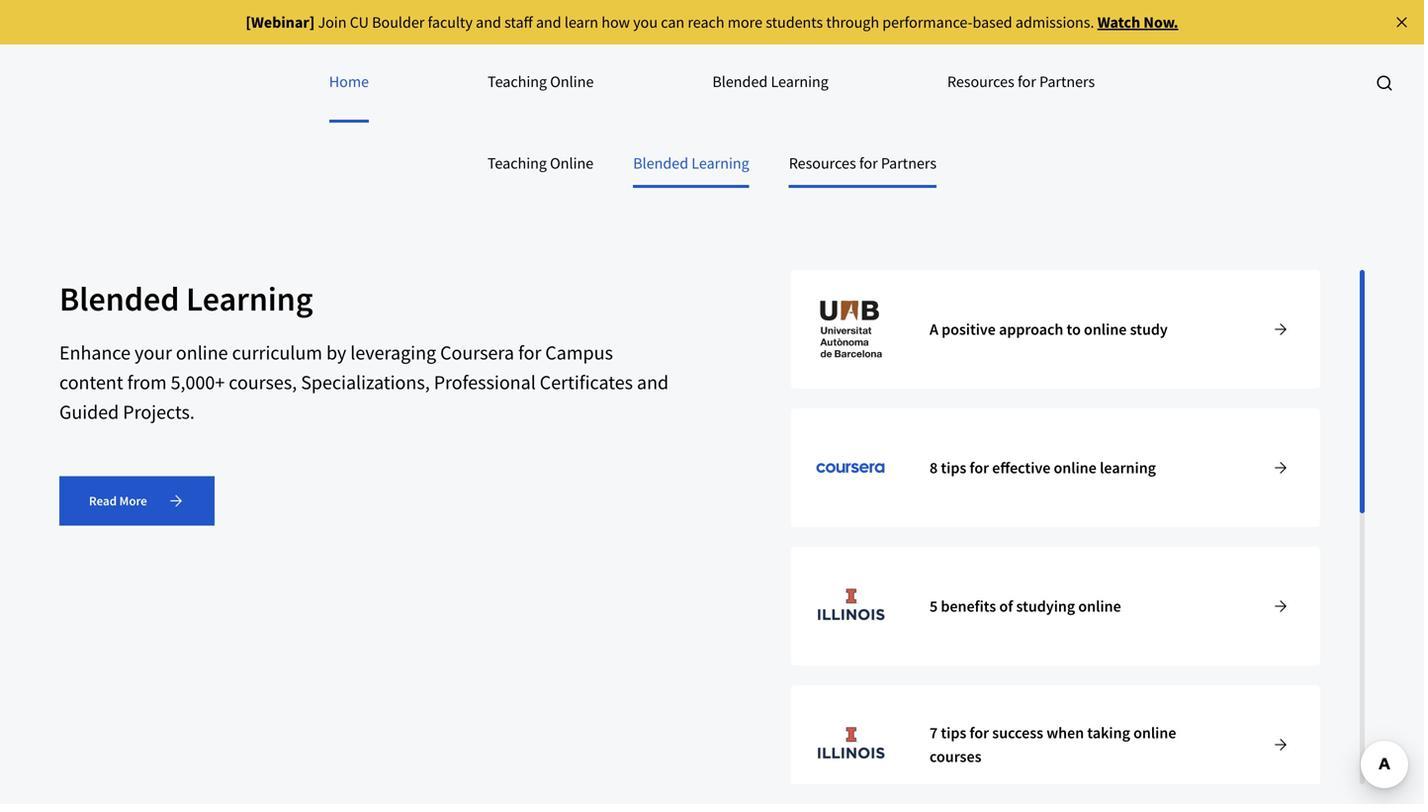 Task type: locate. For each thing, give the bounding box(es) containing it.
0 horizontal spatial learning
[[186, 278, 313, 320]]

campus
[[546, 340, 613, 365]]

learning down students
[[771, 72, 829, 92]]

a positive approach to online study
[[930, 320, 1168, 339]]

learning up "curriculum"
[[186, 278, 313, 320]]

teaching online link
[[488, 44, 594, 123], [488, 142, 594, 188]]

a positive approach to online study link
[[791, 270, 1321, 389]]

teaching
[[488, 72, 547, 92], [488, 153, 547, 173]]

online up 5,000+
[[176, 340, 228, 365]]

now.
[[1144, 12, 1179, 32]]

online
[[1084, 320, 1127, 339], [176, 340, 228, 365], [1054, 458, 1097, 478], [1079, 597, 1122, 616], [1134, 723, 1177, 743]]

1 vertical spatial blended
[[633, 153, 689, 173]]

online now
[[698, 72, 858, 114]]

2 horizontal spatial blended
[[713, 72, 768, 92]]

to
[[950, 34, 980, 76], [1067, 320, 1081, 339]]

teaching online
[[488, 72, 594, 92], [488, 153, 594, 173]]

0 horizontal spatial resources for partners link
[[789, 142, 937, 188]]

blended learning
[[713, 72, 829, 92], [633, 153, 750, 173], [59, 278, 313, 320]]

through
[[827, 12, 880, 32]]

1 vertical spatial you
[[811, 34, 864, 76]]

online left learning on the right of the page
[[1054, 458, 1097, 478]]

home
[[329, 72, 369, 92]]

staff
[[505, 12, 533, 32]]

1 vertical spatial resources
[[789, 153, 856, 173]]

0 vertical spatial blended learning
[[713, 72, 829, 92]]

1 vertical spatial partners
[[881, 153, 937, 173]]

start
[[986, 34, 1054, 76]]

blended learning link down students
[[713, 44, 829, 123]]

resources down based
[[948, 72, 1015, 92]]

tips right 7
[[941, 723, 967, 743]]

online left study
[[1084, 320, 1127, 339]]

0 vertical spatial blended
[[713, 72, 768, 92]]

the
[[428, 34, 476, 76]]

resources for partners
[[948, 72, 1095, 92], [789, 153, 937, 173]]

learning down get the insights and resources you need to start teaching online now
[[692, 153, 750, 173]]

1 horizontal spatial you
[[811, 34, 864, 76]]

online right taking
[[1134, 723, 1177, 743]]

blended learning down students
[[713, 72, 829, 92]]

approach
[[999, 320, 1064, 339]]

1 tips from the top
[[941, 458, 967, 478]]

0 vertical spatial partners
[[1040, 72, 1095, 92]]

2 online from the top
[[550, 153, 594, 173]]

5
[[930, 597, 938, 616]]

7
[[930, 723, 938, 743]]

1 vertical spatial learning
[[692, 153, 750, 173]]

based
[[973, 12, 1013, 32]]

guided
[[59, 400, 119, 424]]

1 online from the top
[[550, 72, 594, 92]]

a
[[930, 320, 939, 339]]

0 vertical spatial teaching
[[488, 72, 547, 92]]

0 vertical spatial resources
[[948, 72, 1015, 92]]

0 horizontal spatial resources for partners
[[789, 153, 937, 173]]

to inside get the insights and resources you need to start teaching online now
[[950, 34, 980, 76]]

0 vertical spatial resources for partners link
[[948, 44, 1095, 123]]

online inside the 5 benefits of studying online link
[[1079, 597, 1122, 616]]

1 vertical spatial teaching online
[[488, 153, 594, 173]]

menu
[[0, 44, 1425, 123]]

online down learn
[[550, 72, 594, 92]]

0 horizontal spatial partners
[[881, 153, 937, 173]]

2 horizontal spatial learning
[[771, 72, 829, 92]]

1 vertical spatial online
[[550, 153, 594, 173]]

to down based
[[950, 34, 980, 76]]

online right studying
[[1079, 597, 1122, 616]]

online inside menu
[[550, 72, 594, 92]]

when
[[1047, 723, 1085, 743]]

and right certificates
[[637, 370, 669, 395]]

study
[[1130, 320, 1168, 339]]

1 vertical spatial teaching
[[488, 153, 547, 173]]

blended learning down get the insights and resources you need to start teaching online now
[[633, 153, 750, 173]]

certificates
[[540, 370, 633, 395]]

blended learning up "your"
[[59, 278, 313, 320]]

1 vertical spatial resources for partners link
[[789, 142, 937, 188]]

teaching
[[566, 72, 691, 114]]

1 vertical spatial blended learning link
[[633, 142, 750, 188]]

and
[[476, 12, 501, 32], [536, 12, 562, 32], [603, 34, 658, 76], [637, 370, 669, 395]]

0 horizontal spatial blended
[[59, 278, 179, 320]]

cu
[[350, 12, 369, 32]]

how
[[602, 12, 630, 32]]

resources down online now
[[789, 153, 856, 173]]

of
[[1000, 597, 1013, 616]]

online
[[550, 72, 594, 92], [550, 153, 594, 173]]

blended down teaching
[[633, 153, 689, 173]]

blended learning link down get the insights and resources you need to start teaching online now
[[633, 142, 750, 188]]

1 horizontal spatial resources for partners link
[[948, 44, 1095, 123]]

1 vertical spatial tips
[[941, 723, 967, 743]]

0 vertical spatial teaching online
[[488, 72, 594, 92]]

coursera
[[440, 340, 514, 365]]

for
[[1018, 72, 1037, 92], [860, 153, 878, 173], [518, 340, 542, 365], [970, 458, 989, 478], [970, 723, 989, 743]]

5 benefits of studying online link
[[791, 547, 1321, 666]]

0 vertical spatial tips
[[941, 458, 967, 478]]

tips for 7
[[941, 723, 967, 743]]

blended down more
[[713, 72, 768, 92]]

learning
[[771, 72, 829, 92], [692, 153, 750, 173], [186, 278, 313, 320]]

learn
[[565, 12, 599, 32]]

you down 'through'
[[811, 34, 864, 76]]

and right staff
[[536, 12, 562, 32]]

for inside the enhance your online curriculum by leveraging coursera for campus content from 5,000+ courses, specializations, professional certificates and guided projects.
[[518, 340, 542, 365]]

5 benefits of studying online
[[930, 597, 1122, 616]]

blended up enhance
[[59, 278, 179, 320]]

tips
[[941, 458, 967, 478], [941, 723, 967, 743]]

1 horizontal spatial to
[[1067, 320, 1081, 339]]

8
[[930, 458, 938, 478]]

0 horizontal spatial to
[[950, 34, 980, 76]]

1 horizontal spatial partners
[[1040, 72, 1095, 92]]

online for 5 benefits of studying online
[[1079, 597, 1122, 616]]

to right approach
[[1067, 320, 1081, 339]]

you inside get the insights and resources you need to start teaching online now
[[811, 34, 864, 76]]

0 vertical spatial resources for partners
[[948, 72, 1095, 92]]

enhance
[[59, 340, 131, 365]]

online inside 7 tips for success when taking online courses
[[1134, 723, 1177, 743]]

tips right 8
[[941, 458, 967, 478]]

0 horizontal spatial resources
[[789, 153, 856, 173]]

0 vertical spatial you
[[633, 12, 658, 32]]

2 vertical spatial blended
[[59, 278, 179, 320]]

and down 'how'
[[603, 34, 658, 76]]

blended learning link
[[713, 44, 829, 123], [633, 142, 750, 188]]

0 vertical spatial blended learning link
[[713, 44, 829, 123]]

courses,
[[229, 370, 297, 395]]

resources for partners link
[[948, 44, 1095, 123], [789, 142, 937, 188]]

resources
[[948, 72, 1015, 92], [789, 153, 856, 173]]

your
[[135, 340, 172, 365]]

you
[[633, 12, 658, 32], [811, 34, 864, 76]]

1 vertical spatial resources for partners
[[789, 153, 937, 173]]

partners inside menu
[[1040, 72, 1095, 92]]

1 vertical spatial to
[[1067, 320, 1081, 339]]

learning
[[1100, 458, 1157, 478]]

partners
[[1040, 72, 1095, 92], [881, 153, 937, 173]]

tips inside 7 tips for success when taking online courses
[[941, 723, 967, 743]]

effective
[[993, 458, 1051, 478]]

0 vertical spatial online
[[550, 72, 594, 92]]

online inside 8 tips for effective online learning link
[[1054, 458, 1097, 478]]

1 horizontal spatial blended
[[633, 153, 689, 173]]

2 tips from the top
[[941, 723, 967, 743]]

online down teaching
[[550, 153, 594, 173]]

0 vertical spatial to
[[950, 34, 980, 76]]

watch now. link
[[1098, 12, 1179, 32]]

and inside get the insights and resources you need to start teaching online now
[[603, 34, 658, 76]]

online inside a positive approach to online study link
[[1084, 320, 1127, 339]]

you left can
[[633, 12, 658, 32]]

blended
[[713, 72, 768, 92], [633, 153, 689, 173], [59, 278, 179, 320]]



Task type: describe. For each thing, give the bounding box(es) containing it.
more
[[728, 12, 763, 32]]

more
[[119, 493, 147, 509]]

boulder
[[372, 12, 425, 32]]

2 vertical spatial learning
[[186, 278, 313, 320]]

enhance your online curriculum by leveraging coursera for campus content from 5,000+ courses, specializations, professional certificates and guided projects.
[[59, 340, 669, 424]]

read more
[[89, 493, 147, 509]]

from
[[127, 370, 167, 395]]

content
[[59, 370, 123, 395]]

1 vertical spatial teaching online link
[[488, 142, 594, 188]]

by
[[326, 340, 347, 365]]

0 vertical spatial teaching online link
[[488, 44, 594, 123]]

benefits
[[941, 597, 997, 616]]

watch
[[1098, 12, 1141, 32]]

admissions.
[[1016, 12, 1095, 32]]

positive
[[942, 320, 996, 339]]

[webinar]
[[246, 12, 315, 32]]

7 tips for success when taking online courses link
[[791, 686, 1321, 804]]

and left staff
[[476, 12, 501, 32]]

faculty
[[428, 12, 473, 32]]

courses
[[930, 747, 982, 767]]

need
[[871, 34, 943, 76]]

1 horizontal spatial resources for partners
[[948, 72, 1095, 92]]

resources
[[664, 34, 804, 76]]

5,000+
[[171, 370, 225, 395]]

studying
[[1017, 597, 1076, 616]]

0 horizontal spatial you
[[633, 12, 658, 32]]

coursera for campus link
[[440, 340, 613, 365]]

home link
[[329, 44, 369, 123]]

get
[[371, 34, 421, 76]]

tips for 8
[[941, 458, 967, 478]]

specializations,
[[301, 370, 430, 395]]

reach
[[688, 12, 725, 32]]

8 tips for effective online learning
[[930, 458, 1157, 478]]

performance-
[[883, 12, 973, 32]]

can
[[661, 12, 685, 32]]

1 horizontal spatial resources
[[948, 72, 1015, 92]]

join
[[318, 12, 347, 32]]

1 vertical spatial blended learning
[[633, 153, 750, 173]]

[webinar] join cu boulder faculty and staff and learn how you can reach more students through performance-based admissions. watch now.
[[246, 12, 1179, 32]]

7 tips for success when taking online courses
[[930, 723, 1177, 767]]

projects.
[[123, 400, 195, 424]]

0 vertical spatial learning
[[771, 72, 829, 92]]

curriculum
[[232, 340, 322, 365]]

insights
[[482, 34, 596, 76]]

online inside the enhance your online curriculum by leveraging coursera for campus content from 5,000+ courses, specializations, professional certificates and guided projects.
[[176, 340, 228, 365]]

professional
[[434, 370, 536, 395]]

read more link
[[59, 476, 214, 526]]

taking
[[1088, 723, 1131, 743]]

students
[[766, 12, 823, 32]]

online for 8 tips for effective online learning
[[1054, 458, 1097, 478]]

get the insights and resources you need to start teaching online now
[[371, 34, 1054, 114]]

close banner image
[[1394, 13, 1411, 31]]

and inside the enhance your online curriculum by leveraging coursera for campus content from 5,000+ courses, specializations, professional certificates and guided projects.
[[637, 370, 669, 395]]

1 horizontal spatial learning
[[692, 153, 750, 173]]

for inside 7 tips for success when taking online courses
[[970, 723, 989, 743]]

online for a positive approach to online study
[[1084, 320, 1127, 339]]

2 vertical spatial blended learning
[[59, 278, 313, 320]]

success
[[993, 723, 1044, 743]]

read
[[89, 493, 117, 509]]

8 tips for effective online learning link
[[791, 409, 1321, 527]]

menu containing home
[[0, 44, 1425, 123]]

leveraging
[[350, 340, 436, 365]]



Task type: vqa. For each thing, say whether or not it's contained in the screenshot.
"5,000+"
yes



